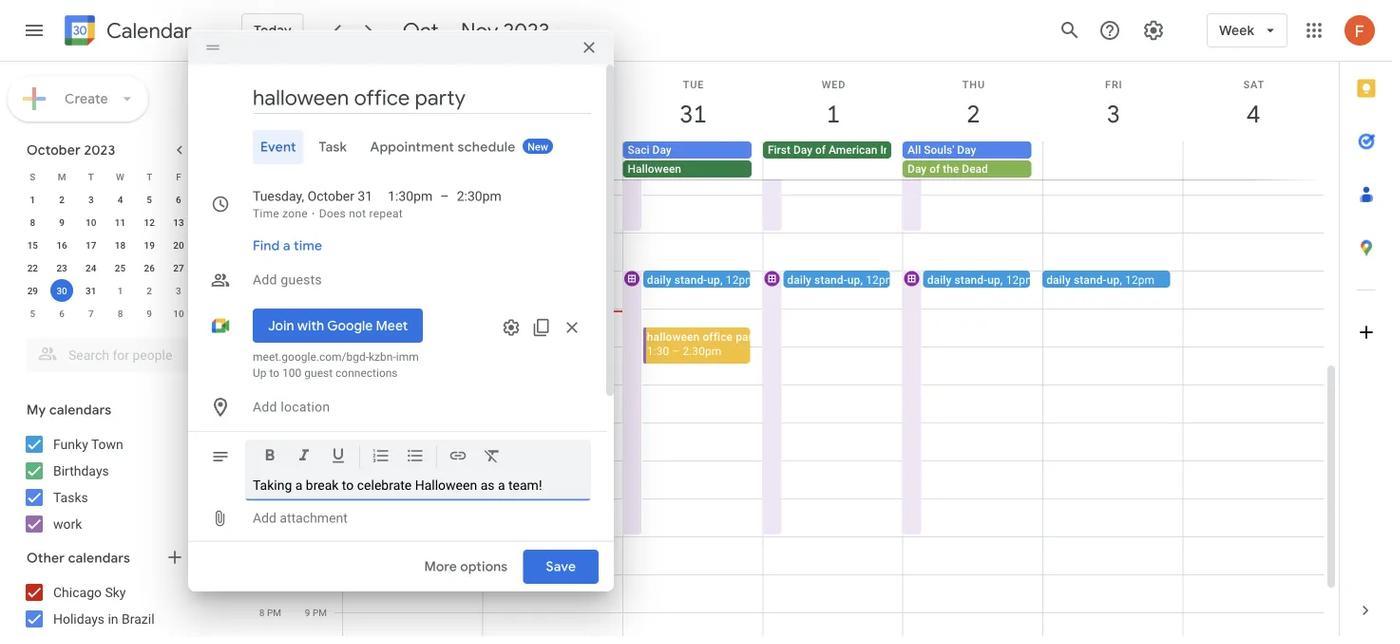 Task type: vqa. For each thing, say whether or not it's contained in the screenshot.
November 4 element
yes



Task type: locate. For each thing, give the bounding box(es) containing it.
1 daily stand-up , 12pm from the left
[[647, 273, 756, 287]]

2 horizontal spatial 8
[[259, 607, 265, 619]]

0 horizontal spatial 8
[[30, 217, 35, 228]]

all souls' day day of the dead
[[908, 144, 988, 176]]

– right the 1:30pm
[[440, 189, 449, 204]]

calendars inside other calendars dropdown button
[[68, 550, 130, 567]]

31 inside grid
[[679, 98, 706, 130]]

12 element
[[138, 211, 161, 234]]

7 inside grid
[[305, 531, 310, 543]]

3 up from the left
[[988, 273, 1001, 287]]

0 horizontal spatial 10 am
[[254, 227, 281, 239]]

fri 3
[[1105, 78, 1123, 130]]

office
[[703, 330, 733, 344]]

31 inside "row"
[[86, 285, 96, 297]]

7 pm
[[305, 531, 327, 543]]

4
[[1246, 98, 1259, 130], [118, 194, 123, 205], [205, 285, 210, 297], [305, 417, 310, 429], [259, 455, 265, 467]]

3 pm down 'add location'
[[259, 417, 281, 429]]

event button
[[253, 130, 304, 164]]

4 daily from the left
[[1047, 273, 1071, 287]]

task
[[319, 139, 347, 156]]

30 cell
[[47, 279, 76, 302]]

1 pending task button
[[483, 142, 612, 159]]

work
[[53, 517, 82, 532]]

1 inside november 1 element
[[118, 285, 123, 297]]

1 vertical spatial add
[[253, 400, 277, 415]]

row containing 15
[[18, 234, 222, 257]]

time
[[294, 238, 322, 255]]

add other calendars image
[[165, 548, 184, 567]]

4 down 28 'element'
[[205, 285, 210, 297]]

4 down location on the bottom of page
[[305, 417, 310, 429]]

2 horizontal spatial 31
[[679, 98, 706, 130]]

2 horizontal spatial 7
[[305, 531, 310, 543]]

4 , from the left
[[1120, 273, 1122, 287]]

2 vertical spatial 31
[[86, 285, 96, 297]]

1 vertical spatial 7
[[88, 308, 94, 319]]

10
[[299, 189, 310, 201], [86, 217, 96, 228], [254, 227, 264, 239], [173, 308, 184, 319]]

11 am down find
[[254, 265, 281, 277]]

2:30pm down office at right
[[683, 345, 722, 358]]

1 up from the left
[[707, 273, 720, 287]]

0 horizontal spatial 6 pm
[[259, 531, 281, 543]]

0 horizontal spatial of
[[815, 144, 826, 157]]

pm left "underline" image
[[313, 455, 327, 467]]

24
[[86, 262, 96, 274]]

google
[[327, 317, 373, 335]]

2 inside thu 2
[[966, 98, 979, 130]]

3 down 'add location'
[[259, 417, 265, 429]]

1 horizontal spatial 7
[[205, 194, 210, 205]]

2 daily from the left
[[787, 273, 812, 287]]

5 inside november 5 "element"
[[30, 308, 35, 319]]

0 vertical spatial 31
[[679, 98, 706, 130]]

2 add from the top
[[253, 400, 277, 415]]

row containing s
[[18, 165, 222, 188]]

0 horizontal spatial gmt-
[[249, 145, 271, 157]]

8 for 8 pm
[[259, 607, 265, 619]]

8 down november 1 element
[[118, 308, 123, 319]]

halloween
[[628, 163, 681, 176], [415, 478, 477, 494]]

of inside the 'all souls' day day of the dead'
[[930, 163, 940, 176]]

1 vertical spatial of
[[930, 163, 940, 176]]

10 down time
[[254, 227, 264, 239]]

0 vertical spatial 2023
[[503, 17, 550, 44]]

1 vertical spatial –
[[440, 189, 449, 204]]

bold image
[[260, 447, 279, 469]]

november 5 element
[[21, 302, 44, 325]]

1 horizontal spatial of
[[930, 163, 940, 176]]

t left w
[[88, 171, 94, 182]]

add location
[[253, 400, 330, 415]]

stand-
[[674, 273, 707, 287], [815, 273, 848, 287], [955, 273, 988, 287], [1074, 273, 1107, 287]]

november 7 element
[[80, 302, 102, 325]]

tuesday,
[[253, 189, 304, 204]]

october up m
[[27, 142, 81, 159]]

1 horizontal spatial a
[[295, 478, 303, 494]]

calendar heading
[[103, 18, 192, 44]]

new
[[528, 141, 548, 153]]

0 vertical spatial 4 pm
[[305, 417, 327, 429]]

1 pm down join
[[259, 341, 281, 353]]

1 vertical spatial october
[[308, 189, 354, 204]]

tasks
[[53, 490, 88, 506]]

my calendars button
[[4, 395, 236, 426]]

5 down the bold image
[[259, 493, 265, 505]]

add attachment
[[253, 511, 348, 526]]

6 up attachment
[[305, 493, 310, 505]]

numbered list image
[[372, 447, 391, 469]]

1 horizontal spatial 1 pm
[[305, 303, 327, 315]]

tue 31
[[679, 78, 706, 130]]

calendars up chicago sky
[[68, 550, 130, 567]]

8 left '9 pm'
[[259, 607, 265, 619]]

all souls' day button
[[903, 142, 1032, 159]]

0 horizontal spatial a
[[283, 238, 290, 255]]

3 stand- from the left
[[955, 273, 988, 287]]

2 horizontal spatial 12
[[300, 265, 310, 277]]

31 down 24
[[86, 285, 96, 297]]

10 element
[[80, 211, 102, 234]]

11 am
[[299, 227, 327, 239], [254, 265, 281, 277]]

8 for november 8 "element"
[[118, 308, 123, 319]]

time
[[253, 207, 279, 220]]

2 , from the left
[[861, 273, 863, 287]]

1 horizontal spatial 2023
[[503, 17, 550, 44]]

1:30pm
[[388, 189, 433, 204]]

add inside dropdown button
[[253, 272, 277, 288]]

am up time zone
[[267, 189, 281, 201]]

31 down tue
[[679, 98, 706, 130]]

guests
[[281, 272, 322, 288]]

5 down 29 element
[[30, 308, 35, 319]]

,
[[720, 273, 723, 287], [861, 273, 863, 287], [1001, 273, 1003, 287], [1120, 273, 1122, 287]]

add inside 'button'
[[253, 511, 277, 526]]

18
[[115, 240, 126, 251]]

am down does
[[312, 227, 327, 239]]

1 add from the top
[[253, 272, 277, 288]]

halloween down insert link icon at the bottom left of the page
[[415, 478, 477, 494]]

add down taking
[[253, 511, 277, 526]]

6 pm up attachment
[[305, 493, 327, 505]]

27 element
[[167, 257, 190, 279]]

5 pm
[[305, 455, 327, 467], [259, 493, 281, 505]]

calendars up funky town
[[49, 402, 111, 419]]

saci day halloween
[[628, 144, 681, 176]]

kzbn-
[[369, 351, 396, 364]]

funky
[[53, 437, 88, 452]]

0 horizontal spatial 5 pm
[[259, 493, 281, 505]]

october up does
[[308, 189, 354, 204]]

1 vertical spatial 11 am
[[254, 265, 281, 277]]

3 link
[[1092, 92, 1136, 136]]

first day of american indian heritage month button
[[763, 142, 994, 159]]

5 pm up add attachment
[[259, 493, 281, 505]]

0 vertical spatial 6 pm
[[305, 493, 327, 505]]

of
[[815, 144, 826, 157], [930, 163, 940, 176]]

0 vertical spatial 12 pm
[[300, 265, 327, 277]]

1 horizontal spatial 6 pm
[[305, 493, 327, 505]]

9 right 8 pm
[[305, 607, 310, 619]]

0 vertical spatial 8
[[30, 217, 35, 228]]

0 vertical spatial 5 pm
[[305, 455, 327, 467]]

2023 right nov
[[503, 17, 550, 44]]

11 am down zone
[[299, 227, 327, 239]]

1 vertical spatial calendars
[[68, 550, 130, 567]]

2 horizontal spatial a
[[498, 478, 505, 494]]

9 up 16 element
[[59, 217, 65, 228]]

s
[[30, 171, 36, 182]]

1 inside wed 1
[[825, 98, 839, 130]]

22 element
[[21, 257, 44, 279]]

4 down sat at the top right of the page
[[1246, 98, 1259, 130]]

2 gmt- from the left
[[295, 145, 317, 157]]

taking
[[253, 478, 292, 494]]

2:30pm
[[457, 189, 502, 204], [683, 345, 722, 358]]

10 am down time
[[254, 227, 281, 239]]

0 vertical spatial 1 pm
[[305, 303, 327, 315]]

12
[[144, 217, 155, 228], [300, 265, 310, 277], [254, 303, 265, 315]]

to inside "meet.google.com/bgd-kzbn-imm up to 100 guest connections"
[[269, 367, 280, 380]]

pm down attachment
[[313, 531, 327, 543]]

week button
[[1207, 8, 1288, 53]]

3 daily from the left
[[927, 273, 952, 287]]

31 link
[[672, 92, 715, 136]]

0 vertical spatial add
[[253, 272, 277, 288]]

1 horizontal spatial t
[[147, 171, 152, 182]]

2023
[[503, 17, 550, 44], [84, 142, 115, 159]]

16
[[56, 240, 67, 251]]

1 vertical spatial 12
[[300, 265, 310, 277]]

of left the
[[930, 163, 940, 176]]

1 daily from the left
[[647, 273, 672, 287]]

0 vertical spatial october
[[27, 142, 81, 159]]

2 vertical spatial 7
[[305, 531, 310, 543]]

10 up zone
[[299, 189, 310, 201]]

11 up 18
[[115, 217, 126, 228]]

bulleted list image
[[406, 447, 425, 469]]

1 horizontal spatial gmt-
[[295, 145, 317, 157]]

7 for 7 pm
[[305, 531, 310, 543]]

heritage
[[915, 144, 958, 157]]

0 vertical spatial halloween
[[628, 163, 681, 176]]

november 9 element
[[138, 302, 161, 325]]

november 11 element
[[196, 302, 219, 325]]

row containing 22
[[18, 257, 222, 279]]

a right as
[[498, 478, 505, 494]]

9 up time
[[259, 189, 264, 201]]

row containing 29
[[18, 279, 222, 302]]

1 gmt- from the left
[[249, 145, 271, 157]]

saci day button
[[623, 142, 752, 159]]

1 vertical spatial 2023
[[84, 142, 115, 159]]

1 horizontal spatial 12
[[254, 303, 265, 315]]

9 am
[[259, 189, 281, 201]]

1 vertical spatial 2:30pm
[[683, 345, 722, 358]]

am down find
[[267, 265, 281, 277]]

1 vertical spatial 5 pm
[[259, 493, 281, 505]]

19
[[144, 240, 155, 251]]

2 vertical spatial –
[[672, 345, 680, 358]]

a right find
[[283, 238, 290, 255]]

halloween down "saci"
[[628, 163, 681, 176]]

8 inside "element"
[[118, 308, 123, 319]]

pm left '9 pm'
[[267, 607, 281, 619]]

3 down fri
[[1106, 98, 1119, 130]]

31 up does not repeat
[[358, 189, 373, 204]]

day
[[653, 144, 672, 157], [794, 144, 813, 157], [957, 144, 976, 157], [908, 163, 927, 176]]

2 vertical spatial 8
[[259, 607, 265, 619]]

3 pm up location on the bottom of page
[[305, 379, 327, 391]]

oct
[[403, 17, 439, 44]]

row group containing 1
[[18, 188, 222, 325]]

calendars
[[49, 402, 111, 419], [68, 550, 130, 567]]

add guests button
[[245, 263, 591, 297]]

0 vertical spatial of
[[815, 144, 826, 157]]

– inside the halloween office party 1:30 – 2:30pm
[[672, 345, 680, 358]]

12 pm up join
[[254, 303, 281, 315]]

5 up break
[[305, 455, 310, 467]]

gmt- up 9 am
[[249, 145, 271, 157]]

12 pm down time
[[300, 265, 327, 277]]

of left american
[[815, 144, 826, 157]]

4 link
[[1232, 92, 1276, 136]]

row group
[[18, 188, 222, 325]]

day up day of the dead button on the top right of page
[[957, 144, 976, 157]]

2 down 26 element
[[147, 285, 152, 297]]

calendars inside my calendars "dropdown button"
[[49, 402, 111, 419]]

2 pm down with
[[305, 341, 327, 353]]

t left f on the top left
[[147, 171, 152, 182]]

4 inside sat 4
[[1246, 98, 1259, 130]]

0 horizontal spatial 2023
[[84, 142, 115, 159]]

1 vertical spatial to
[[342, 478, 354, 494]]

day inside first day of american indian heritage month button
[[794, 144, 813, 157]]

insert link image
[[449, 447, 468, 469]]

november 2 element
[[138, 279, 161, 302]]

16 element
[[50, 234, 73, 257]]

Add title text field
[[253, 84, 591, 112]]

15
[[27, 240, 38, 251]]

pm down location on the bottom of page
[[313, 417, 327, 429]]

0 horizontal spatial 12
[[144, 217, 155, 228]]

1 vertical spatial 12 pm
[[254, 303, 281, 315]]

today
[[254, 22, 291, 39]]

0 horizontal spatial 11 am
[[254, 265, 281, 277]]

1 horizontal spatial 4 pm
[[305, 417, 327, 429]]

day right first
[[794, 144, 813, 157]]

tue
[[683, 78, 704, 90]]

1 , from the left
[[720, 273, 723, 287]]

pm up attachment
[[313, 493, 327, 505]]

my calendars
[[27, 402, 111, 419]]

7 for the november 7 element
[[88, 308, 94, 319]]

1 horizontal spatial 11 am
[[299, 227, 327, 239]]

to right up
[[269, 367, 280, 380]]

day right "saci"
[[653, 144, 672, 157]]

1 vertical spatial 6 pm
[[259, 531, 281, 543]]

5
[[147, 194, 152, 205], [30, 308, 35, 319], [305, 455, 310, 467], [259, 493, 265, 505]]

cell
[[343, 142, 483, 180], [623, 142, 763, 180], [903, 142, 1043, 180], [1043, 142, 1183, 180], [1183, 142, 1323, 180], [193, 211, 222, 234]]

of inside button
[[815, 144, 826, 157]]

1 horizontal spatial 10 am
[[299, 189, 327, 201]]

0 vertical spatial 12
[[144, 217, 155, 228]]

pm down join
[[267, 341, 281, 353]]

0 horizontal spatial 3 pm
[[259, 417, 281, 429]]

1 horizontal spatial halloween
[[628, 163, 681, 176]]

06
[[271, 145, 281, 157]]

november 6 element
[[50, 302, 73, 325]]

6 pm down add attachment
[[259, 531, 281, 543]]

1 vertical spatial 8
[[118, 308, 123, 319]]

12 inside "row"
[[144, 217, 155, 228]]

2:30pm right to element
[[457, 189, 502, 204]]

0 horizontal spatial t
[[88, 171, 94, 182]]

calendars for my calendars
[[49, 402, 111, 419]]

pm down add attachment
[[267, 531, 281, 543]]

4 daily stand-up , 12pm from the left
[[1047, 273, 1155, 287]]

a inside button
[[283, 238, 290, 255]]

guest
[[304, 367, 333, 380]]

2 pm
[[305, 341, 327, 353], [259, 379, 281, 391]]

1 pm
[[305, 303, 327, 315], [259, 341, 281, 353]]

– for 1:30pm
[[440, 189, 449, 204]]

break
[[306, 478, 339, 494]]

12 up 19
[[144, 217, 155, 228]]

add down find
[[253, 272, 277, 288]]

1 horizontal spatial 2 pm
[[305, 341, 327, 353]]

2 pm left 100
[[259, 379, 281, 391]]

12 pm
[[300, 265, 327, 277], [254, 303, 281, 315]]

1 horizontal spatial 8
[[118, 308, 123, 319]]

3 add from the top
[[253, 511, 277, 526]]

today button
[[241, 8, 304, 53]]

26
[[144, 262, 155, 274]]

grid
[[243, 62, 1339, 638]]

24 element
[[80, 257, 102, 279]]

appointment
[[370, 139, 454, 156]]

town
[[91, 437, 123, 452]]

add for add guests
[[253, 272, 277, 288]]

10 am up zone
[[299, 189, 327, 201]]

0 vertical spatial –
[[444, 17, 456, 44]]

event
[[260, 139, 296, 156]]

to element
[[440, 187, 449, 206]]

7
[[205, 194, 210, 205], [88, 308, 94, 319], [305, 531, 310, 543]]

0 horizontal spatial 2:30pm
[[457, 189, 502, 204]]

1 stand- from the left
[[674, 273, 707, 287]]

1 vertical spatial 2 pm
[[259, 379, 281, 391]]

15 element
[[21, 234, 44, 257]]

1 horizontal spatial to
[[342, 478, 354, 494]]

pm up with
[[313, 303, 327, 315]]

1 vertical spatial 3 pm
[[259, 417, 281, 429]]

a for taking
[[295, 478, 303, 494]]

3 inside fri 3
[[1106, 98, 1119, 130]]

pm
[[313, 265, 327, 277], [267, 303, 281, 315], [313, 303, 327, 315], [267, 341, 281, 353], [313, 341, 327, 353], [267, 379, 281, 391], [313, 379, 327, 391], [267, 417, 281, 429], [313, 417, 327, 429], [267, 455, 281, 467], [313, 455, 327, 467], [267, 493, 281, 505], [313, 493, 327, 505], [267, 531, 281, 543], [313, 531, 327, 543], [267, 607, 281, 619], [313, 607, 327, 619]]

10 up 17
[[86, 217, 96, 228]]

None search field
[[0, 331, 236, 373]]

2023 down create
[[84, 142, 115, 159]]

0 vertical spatial to
[[269, 367, 280, 380]]

23
[[56, 262, 67, 274]]

28 element
[[196, 257, 219, 279]]

1 12pm from the left
[[586, 273, 615, 287]]

0 vertical spatial calendars
[[49, 402, 111, 419]]

row
[[335, 142, 1339, 180], [18, 165, 222, 188], [18, 188, 222, 211], [18, 211, 222, 234], [18, 234, 222, 257], [18, 257, 222, 279], [18, 279, 222, 302], [18, 302, 222, 325]]

tab list
[[1340, 62, 1392, 585], [203, 130, 591, 164]]

2 vertical spatial add
[[253, 511, 277, 526]]

calendar element
[[61, 11, 192, 53]]

2:30pm inside the halloween office party 1:30 – 2:30pm
[[683, 345, 722, 358]]

100
[[282, 367, 302, 380]]

month
[[961, 144, 994, 157]]

0 horizontal spatial october
[[27, 142, 81, 159]]

1 pm up with
[[305, 303, 327, 315]]

1 horizontal spatial 31
[[358, 189, 373, 204]]

0 horizontal spatial 1 pm
[[259, 341, 281, 353]]

26 element
[[138, 257, 161, 279]]

1 horizontal spatial october
[[308, 189, 354, 204]]

3 daily stand-up , 12pm from the left
[[927, 273, 1036, 287]]

0 horizontal spatial 7
[[88, 308, 94, 319]]

to right break
[[342, 478, 354, 494]]

0 horizontal spatial tab list
[[203, 130, 591, 164]]

0 vertical spatial 3 pm
[[305, 379, 327, 391]]

0 horizontal spatial halloween
[[415, 478, 477, 494]]

1 horizontal spatial 2:30pm
[[683, 345, 722, 358]]

0 horizontal spatial 4 pm
[[259, 455, 281, 467]]

1 vertical spatial 31
[[358, 189, 373, 204]]

find
[[253, 238, 280, 255]]

8 up 15 'element'
[[30, 217, 35, 228]]

9 for 9 pm
[[305, 607, 310, 619]]

am down time zone
[[267, 227, 281, 239]]

31
[[679, 98, 706, 130], [358, 189, 373, 204], [86, 285, 96, 297]]

2
[[966, 98, 979, 130], [59, 194, 65, 205], [147, 285, 152, 297], [305, 341, 310, 353], [259, 379, 265, 391]]

0 horizontal spatial 31
[[86, 285, 96, 297]]



Task type: describe. For each thing, give the bounding box(es) containing it.
1 vertical spatial 1 pm
[[259, 341, 281, 353]]

find a time button
[[245, 229, 330, 263]]

create button
[[8, 76, 148, 122]]

2 left 100
[[259, 379, 265, 391]]

4 12pm from the left
[[1006, 273, 1036, 287]]

20 element
[[167, 234, 190, 257]]

november 4 element
[[196, 279, 219, 302]]

1 horizontal spatial 3 pm
[[305, 379, 327, 391]]

other
[[27, 550, 65, 567]]

dead
[[962, 163, 988, 176]]

2 down with
[[305, 341, 310, 353]]

nov
[[461, 17, 498, 44]]

does not repeat
[[319, 207, 403, 220]]

row containing 5
[[18, 302, 222, 325]]

31 element
[[80, 279, 102, 302]]

november 10 element
[[167, 302, 190, 325]]

am up does
[[312, 189, 327, 201]]

0 vertical spatial 11 am
[[299, 227, 327, 239]]

20
[[173, 240, 184, 251]]

10 down november 3 element
[[173, 308, 184, 319]]

0 vertical spatial 7
[[205, 194, 210, 205]]

pm down with
[[313, 341, 327, 353]]

6 down 30, today element
[[59, 308, 65, 319]]

4 up from the left
[[1107, 273, 1120, 287]]

brazil
[[122, 612, 155, 627]]

17 element
[[80, 234, 102, 257]]

day of the dead button
[[903, 161, 1032, 178]]

30
[[56, 285, 67, 297]]

pm right up
[[267, 379, 281, 391]]

1 inside button
[[506, 144, 512, 157]]

november 8 element
[[109, 302, 132, 325]]

5 up the '12' element
[[147, 194, 152, 205]]

1 vertical spatial 10 am
[[254, 227, 281, 239]]

not
[[349, 207, 366, 220]]

my calendars list
[[4, 430, 236, 540]]

formatting options toolbar
[[245, 440, 591, 480]]

create
[[65, 90, 108, 107]]

my
[[27, 402, 46, 419]]

new element
[[523, 139, 553, 154]]

Search for people text field
[[38, 338, 205, 373]]

pm up join
[[267, 303, 281, 315]]

tuesday, october 31
[[253, 189, 373, 204]]

1 t from the left
[[88, 171, 94, 182]]

4 up the 11 element
[[118, 194, 123, 205]]

day down all
[[908, 163, 927, 176]]

team!
[[508, 478, 542, 494]]

week
[[1219, 22, 1255, 39]]

2 stand- from the left
[[815, 273, 848, 287]]

october 2023
[[27, 142, 115, 159]]

11 down find
[[254, 265, 264, 277]]

– for oct
[[444, 17, 456, 44]]

thu
[[963, 78, 985, 90]]

8 pm
[[259, 607, 281, 619]]

settings menu image
[[1142, 19, 1165, 42]]

holidays in brazil
[[53, 612, 155, 627]]

the
[[943, 163, 959, 176]]

1 up up
[[259, 341, 265, 353]]

1 link
[[812, 92, 855, 136]]

17
[[86, 240, 96, 251]]

chicago
[[53, 585, 102, 601]]

2 12pm from the left
[[726, 273, 756, 287]]

time zone
[[253, 207, 308, 220]]

f
[[176, 171, 181, 182]]

2 daily stand-up , 12pm from the left
[[787, 273, 896, 287]]

sat
[[1244, 78, 1265, 90]]

2 up from the left
[[848, 273, 861, 287]]

other calendars
[[27, 550, 130, 567]]

18 element
[[109, 234, 132, 257]]

0 vertical spatial 10 am
[[299, 189, 327, 201]]

1 vertical spatial halloween
[[415, 478, 477, 494]]

3 right 100
[[305, 379, 310, 391]]

0 horizontal spatial 12 pm
[[254, 303, 281, 315]]

12pm inside button
[[586, 273, 615, 287]]

6 down add attachment
[[259, 531, 265, 543]]

1:30pm – 2:30pm
[[388, 189, 502, 204]]

4 up taking
[[259, 455, 265, 467]]

3 inside november 3 element
[[176, 285, 181, 297]]

first
[[768, 144, 791, 157]]

pm down time
[[313, 265, 327, 277]]

first day of american indian heritage month
[[768, 144, 994, 157]]

grid containing 31
[[243, 62, 1339, 638]]

pm right 8 pm
[[313, 607, 327, 619]]

italic image
[[295, 447, 314, 469]]

calendars for other calendars
[[68, 550, 130, 567]]

1 horizontal spatial tab list
[[1340, 62, 1392, 585]]

sat 4
[[1244, 78, 1265, 130]]

6 down f on the top left
[[176, 194, 181, 205]]

row containing 1
[[18, 188, 222, 211]]

cell inside row group
[[193, 211, 222, 234]]

october 2023 grid
[[18, 165, 222, 325]]

pm up location on the bottom of page
[[313, 379, 327, 391]]

1 horizontal spatial 5 pm
[[305, 455, 327, 467]]

1:30
[[647, 345, 669, 358]]

0 vertical spatial 2:30pm
[[457, 189, 502, 204]]

29 element
[[21, 279, 44, 302]]

11 down zone
[[299, 227, 310, 239]]

up
[[253, 367, 267, 380]]

zone
[[282, 207, 308, 220]]

5 12pm from the left
[[1125, 273, 1155, 287]]

2 t from the left
[[147, 171, 152, 182]]

1 horizontal spatial 12 pm
[[300, 265, 327, 277]]

meet
[[376, 317, 408, 335]]

9 for 9 am
[[259, 189, 264, 201]]

pm up add attachment
[[267, 493, 281, 505]]

a for find
[[283, 238, 290, 255]]

task
[[559, 144, 581, 157]]

calendar
[[106, 18, 192, 44]]

other calendars list
[[4, 578, 236, 638]]

3 12pm from the left
[[866, 273, 896, 287]]

november 3 element
[[167, 279, 190, 302]]

13 element
[[167, 211, 190, 234]]

find a time
[[253, 238, 322, 255]]

row containing 8
[[18, 211, 222, 234]]

with
[[297, 317, 324, 335]]

2 down m
[[59, 194, 65, 205]]

gmt- for 06
[[249, 145, 271, 157]]

05
[[317, 145, 328, 157]]

add attachment button
[[245, 501, 355, 536]]

join with google meet link
[[253, 309, 423, 343]]

add for add attachment
[[253, 511, 277, 526]]

0 vertical spatial 2 pm
[[305, 341, 327, 353]]

9 for november 9 element
[[147, 308, 152, 319]]

wed
[[822, 78, 846, 90]]

1 vertical spatial 4 pm
[[259, 455, 281, 467]]

11 element
[[109, 211, 132, 234]]

1 down s
[[30, 194, 35, 205]]

3 up the 10 element
[[88, 194, 94, 205]]

cell containing all souls' day
[[903, 142, 1043, 180]]

1 pending task
[[506, 144, 581, 157]]

cell containing saci day
[[623, 142, 763, 180]]

as
[[481, 478, 495, 494]]

tab list containing event
[[203, 130, 591, 164]]

30, today element
[[50, 279, 73, 302]]

holidays
[[53, 612, 105, 627]]

23 element
[[50, 257, 73, 279]]

birthdays
[[53, 463, 109, 479]]

repeat
[[369, 207, 403, 220]]

main drawer image
[[23, 19, 46, 42]]

halloween button
[[623, 161, 752, 178]]

meet.google.com/bgd-kzbn-imm up to 100 guest connections
[[253, 351, 419, 380]]

meet.google.com/bgd-
[[253, 351, 369, 364]]

gmt- for 05
[[295, 145, 317, 157]]

4 stand- from the left
[[1074, 273, 1107, 287]]

0 horizontal spatial 2 pm
[[259, 379, 281, 391]]

Description text field
[[253, 478, 584, 494]]

add for add location
[[253, 400, 277, 415]]

25
[[115, 262, 126, 274]]

taking a break to celebrate halloween as a team!
[[253, 478, 545, 494]]

1 up with
[[305, 303, 310, 315]]

19 element
[[138, 234, 161, 257]]

november 1 element
[[109, 279, 132, 302]]

pm up taking
[[267, 455, 281, 467]]

pending
[[515, 144, 556, 157]]

halloween office party 1:30 – 2:30pm
[[647, 330, 763, 358]]

remove formatting image
[[483, 447, 502, 469]]

m
[[58, 171, 66, 182]]

halloween inside "cell"
[[628, 163, 681, 176]]

11 down november 4 "element"
[[202, 308, 213, 319]]

row containing 1 pending task
[[335, 142, 1339, 180]]

pm down 'add location'
[[267, 417, 281, 429]]

2 vertical spatial 12
[[254, 303, 265, 315]]

day inside saci day halloween
[[653, 144, 672, 157]]

4 inside "element"
[[205, 285, 210, 297]]

25 element
[[109, 257, 132, 279]]

location
[[281, 400, 330, 415]]

9 pm
[[305, 607, 327, 619]]

29
[[27, 285, 38, 297]]

3 , from the left
[[1001, 273, 1003, 287]]

other calendars button
[[4, 544, 236, 574]]

connections
[[336, 367, 398, 380]]

party
[[736, 330, 763, 344]]

gmt-06
[[249, 145, 281, 157]]

in
[[108, 612, 118, 627]]

attachment
[[280, 511, 348, 526]]

halloween
[[647, 330, 700, 344]]

underline image
[[329, 447, 348, 469]]



